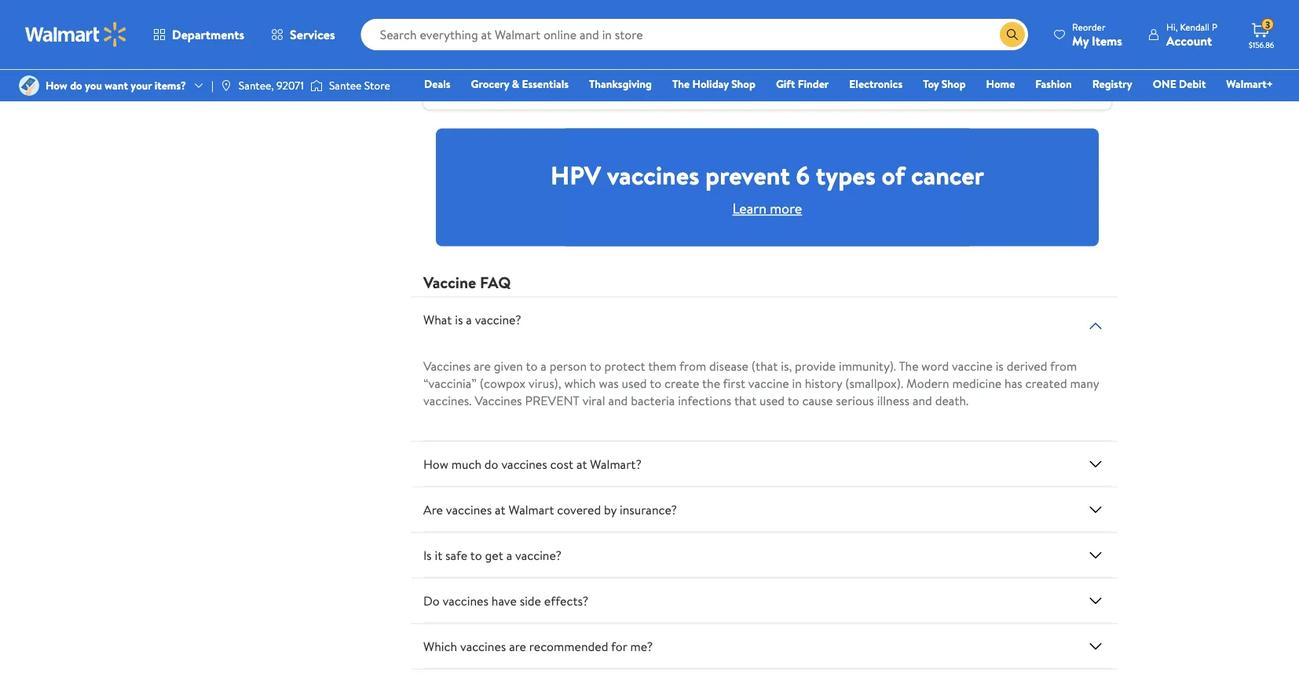 Task type: describe. For each thing, give the bounding box(es) containing it.
is inside vaccines are given to a person to protect them from disease (that is, provide immunity). the word vaccine is derived from "vaccinia" (cowpox virus), which was used to create the first vaccine in history (smallpox). modern medicine has created many vaccines. vaccines prevent viral and bacteria infections that used to cause serious illness and death.
[[996, 357, 1004, 374]]

which
[[564, 374, 596, 392]]

hpv vaccines prevent six types of cancer. learn more. image
[[566, 129, 969, 246]]

to left create
[[650, 374, 662, 392]]

 image for santee, 92071
[[220, 79, 232, 92]]

santee
[[329, 78, 362, 93]]

for
[[442, 38, 458, 53]]

one debit
[[1153, 76, 1206, 92]]

is,
[[781, 357, 792, 374]]

fashion
[[1036, 76, 1072, 92]]

pregnant
[[524, 38, 567, 53]]

1 horizontal spatial do
[[485, 455, 499, 473]]

2 and from the left
[[913, 392, 932, 409]]

Walmart Site-Wide search field
[[361, 19, 1028, 50]]

to right person
[[590, 357, 602, 374]]

are inside vaccines are given to a person to protect them from disease (that is, provide immunity). the word vaccine is derived from "vaccinia" (cowpox virus), which was used to create the first vaccine in history (smallpox). modern medicine has created many vaccines. vaccines prevent viral and bacteria infections that used to cause serious illness and death.
[[474, 357, 491, 374]]

electronics link
[[842, 75, 910, 92]]

account
[[1167, 32, 1212, 49]]

how much do vaccines cost at walmart?
[[423, 455, 642, 473]]

0 vertical spatial vaccines
[[423, 357, 471, 374]]

viral
[[583, 392, 605, 409]]

created
[[1026, 374, 1067, 392]]

do vaccines have side effects? image
[[1087, 591, 1105, 610]]

what is a vaccine? image
[[1087, 316, 1105, 335]]

walmart?
[[590, 455, 642, 473]]

infections
[[678, 392, 732, 409]]

are vaccines at walmart covered by insurance? image
[[1087, 500, 1105, 519]]

0 horizontal spatial do
[[70, 78, 82, 93]]

2 vertical spatial a
[[506, 547, 512, 564]]

1 and from the left
[[608, 392, 628, 409]]

6
[[796, 157, 810, 192]]

deals link
[[417, 75, 458, 92]]

women
[[570, 38, 604, 53]]

serious
[[836, 392, 874, 409]]

(cowpox
[[480, 374, 526, 392]]

cause
[[803, 392, 833, 409]]

store
[[364, 78, 390, 93]]

many
[[1070, 374, 1099, 392]]

faq
[[480, 272, 511, 294]]

60+
[[492, 38, 511, 53]]

$156.86
[[1249, 39, 1275, 50]]

how for how much do vaccines cost at walmart?
[[423, 455, 449, 473]]

debit
[[1179, 76, 1206, 92]]

the inside vaccines are given to a person to protect them from disease (that is, provide immunity). the word vaccine is derived from "vaccinia" (cowpox virus), which was used to create the first vaccine in history (smallpox). modern medicine has created many vaccines. vaccines prevent viral and bacteria infections that used to cause serious illness and death.
[[899, 357, 919, 374]]

it
[[435, 547, 442, 564]]

of
[[882, 157, 905, 192]]

0 vertical spatial &
[[514, 38, 521, 53]]

adults
[[461, 38, 489, 53]]

cancer
[[911, 157, 985, 192]]

safe
[[445, 547, 468, 564]]

2 from from the left
[[1050, 357, 1077, 374]]

3
[[1266, 18, 1271, 31]]

insurance?
[[620, 501, 677, 518]]

during
[[607, 38, 637, 53]]

more inside "button"
[[484, 70, 509, 86]]

modern
[[907, 374, 950, 392]]

p
[[1212, 20, 1218, 33]]

hi,
[[1167, 20, 1178, 33]]

person
[[550, 357, 587, 374]]

me?
[[630, 638, 653, 655]]

learn inside hpv vaccines prevent 6 types of cancer learn more
[[733, 199, 767, 218]]

in
[[792, 374, 802, 392]]

much
[[452, 455, 482, 473]]

for
[[611, 638, 627, 655]]

services
[[290, 26, 335, 43]]

thanksgiving
[[589, 76, 652, 92]]

recommended
[[529, 638, 608, 655]]

the
[[702, 374, 720, 392]]

kendall
[[1180, 20, 1210, 33]]

history
[[805, 374, 842, 392]]

gift finder link
[[769, 75, 836, 92]]

registry
[[1093, 76, 1133, 92]]

1 vertical spatial at
[[495, 501, 506, 518]]

search icon image
[[1006, 28, 1019, 41]]

first
[[723, 374, 746, 392]]

have
[[492, 592, 517, 609]]

what
[[423, 311, 452, 328]]

you
[[85, 78, 102, 93]]

home link
[[979, 75, 1022, 92]]

provide
[[795, 357, 836, 374]]

how much do vaccines cost at walmart? image
[[1087, 455, 1105, 473]]

grocery & essentials
[[471, 76, 569, 92]]

more inside hpv vaccines prevent 6 types of cancer learn more
[[770, 199, 802, 218]]

is it safe to get a vaccine?
[[423, 547, 562, 564]]

derived
[[1007, 357, 1048, 374]]

1 from from the left
[[680, 357, 706, 374]]

electronics
[[850, 76, 903, 92]]

gift
[[776, 76, 795, 92]]

rsv vaccine
[[442, 8, 518, 27]]

reorder
[[1072, 20, 1106, 33]]

which vaccines are recommended for me?
[[423, 638, 653, 655]]

"vaccinia"
[[423, 374, 477, 392]]

to left cause
[[788, 392, 800, 409]]

(smallpox).
[[845, 374, 904, 392]]

|
[[211, 78, 214, 93]]

covered
[[557, 501, 601, 518]]

1 horizontal spatial are
[[509, 638, 526, 655]]

Search search field
[[361, 19, 1028, 50]]

a inside vaccines are given to a person to protect them from disease (that is, provide immunity). the word vaccine is derived from "vaccinia" (cowpox virus), which was used to create the first vaccine in history (smallpox). modern medicine has created many vaccines. vaccines prevent viral and bacteria infections that used to cause serious illness and death.
[[541, 357, 547, 374]]

0 horizontal spatial used
[[622, 374, 647, 392]]



Task type: locate. For each thing, give the bounding box(es) containing it.
a right get on the bottom left of the page
[[506, 547, 512, 564]]

from right the derived
[[1050, 357, 1077, 374]]

 image for how do you want your items?
[[19, 75, 39, 96]]

and right the illness
[[913, 392, 932, 409]]

is left has
[[996, 357, 1004, 374]]

are down do vaccines have side effects?
[[509, 638, 526, 655]]

santee, 92071
[[239, 78, 304, 93]]

vaccine? right get on the bottom left of the page
[[515, 547, 562, 564]]

1 horizontal spatial from
[[1050, 357, 1077, 374]]

vaccines for are vaccines at walmart covered by insurance?
[[446, 501, 492, 518]]

are
[[474, 357, 491, 374], [509, 638, 526, 655]]

your
[[131, 78, 152, 93]]

is
[[423, 547, 432, 564]]

vaccines up vaccines.
[[423, 357, 471, 374]]

disease
[[709, 357, 749, 374]]

word
[[922, 357, 949, 374]]

is
[[455, 311, 463, 328], [996, 357, 1004, 374]]

0 vertical spatial how
[[46, 78, 67, 93]]

1 horizontal spatial shop
[[942, 76, 966, 92]]

0 vertical spatial do
[[70, 78, 82, 93]]

vaccines inside hpv vaccines prevent 6 types of cancer learn more
[[607, 157, 700, 192]]

92071
[[277, 78, 304, 93]]

0 horizontal spatial vaccine
[[472, 8, 518, 27]]

1 vertical spatial how
[[423, 455, 449, 473]]

the holiday shop link
[[665, 75, 763, 92]]

to
[[526, 357, 538, 374], [590, 357, 602, 374], [650, 374, 662, 392], [788, 392, 800, 409], [470, 547, 482, 564]]

to right the given at the left bottom of the page
[[526, 357, 538, 374]]

0 horizontal spatial learn
[[455, 70, 482, 86]]

holiday
[[693, 76, 729, 92]]

the holiday shop
[[673, 76, 756, 92]]

from
[[680, 357, 706, 374], [1050, 357, 1077, 374]]

santee store
[[329, 78, 390, 93]]

shop
[[732, 76, 756, 92], [942, 76, 966, 92]]

more
[[484, 70, 509, 86], [770, 199, 802, 218]]

walmart+ link
[[1220, 75, 1281, 92]]

used right that
[[760, 392, 785, 409]]

learn more link
[[733, 199, 802, 218]]

1 vertical spatial vaccines
[[475, 392, 522, 409]]

 image right |
[[220, 79, 232, 92]]

1 horizontal spatial and
[[913, 392, 932, 409]]

a
[[466, 311, 472, 328], [541, 357, 547, 374], [506, 547, 512, 564]]

1 horizontal spatial used
[[760, 392, 785, 409]]

0 horizontal spatial are
[[474, 357, 491, 374]]

1 horizontal spatial vaccine
[[749, 374, 789, 392]]

and
[[608, 392, 628, 409], [913, 392, 932, 409]]

shop right the toy
[[942, 76, 966, 92]]

1 vertical spatial more
[[770, 199, 802, 218]]

0 vertical spatial the
[[673, 76, 690, 92]]

vaccine left in at the right bottom of the page
[[749, 374, 789, 392]]

vaccine? down faq
[[475, 311, 521, 328]]

vaccines right are
[[446, 501, 492, 518]]

vaccines right the hpv
[[607, 157, 700, 192]]

reorder my items
[[1072, 20, 1123, 49]]

0 horizontal spatial from
[[680, 357, 706, 374]]

2 horizontal spatial vaccine
[[952, 357, 993, 374]]

the left "word"
[[899, 357, 919, 374]]

was
[[599, 374, 619, 392]]

home
[[986, 76, 1015, 92]]

want
[[105, 78, 128, 93]]

thanksgiving link
[[582, 75, 659, 92]]

services button
[[258, 16, 349, 53]]

0 horizontal spatial more
[[484, 70, 509, 86]]

toy shop
[[923, 76, 966, 92]]

2 shop from the left
[[942, 76, 966, 92]]

0 vertical spatial more
[[484, 70, 509, 86]]

0 horizontal spatial a
[[466, 311, 472, 328]]

medicine
[[953, 374, 1002, 392]]

1 horizontal spatial learn
[[733, 199, 767, 218]]

vaccines
[[423, 357, 471, 374], [475, 392, 522, 409]]

0 horizontal spatial  image
[[19, 75, 39, 96]]

1 vertical spatial are
[[509, 638, 526, 655]]

1 horizontal spatial at
[[577, 455, 587, 473]]

used right was
[[622, 374, 647, 392]]

1 horizontal spatial is
[[996, 357, 1004, 374]]

prevent
[[525, 392, 580, 409]]

1 horizontal spatial the
[[899, 357, 919, 374]]

to left get on the bottom left of the page
[[470, 547, 482, 564]]

registry link
[[1086, 75, 1140, 92]]

do vaccines have side effects?
[[423, 592, 589, 609]]

1 vertical spatial &
[[512, 76, 519, 92]]

vaccines for which vaccines are recommended for me?
[[460, 638, 506, 655]]

0 vertical spatial vaccine?
[[475, 311, 521, 328]]

how
[[46, 78, 67, 93], [423, 455, 449, 473]]

by
[[604, 501, 617, 518]]

a left person
[[541, 357, 547, 374]]

1 vertical spatial a
[[541, 357, 547, 374]]

rsv vaccine. for adults sixty plus and pregnant women during weeks thirty two - thirty six. learn more. image
[[1025, 23, 1112, 110]]

learn more button
[[442, 66, 522, 91]]

0 vertical spatial a
[[466, 311, 472, 328]]

do right much
[[485, 455, 499, 473]]

 image
[[310, 78, 323, 93]]

how for how do you want your items?
[[46, 78, 67, 93]]

1 vertical spatial learn
[[733, 199, 767, 218]]

grocery
[[471, 76, 509, 92]]

 image left you
[[19, 75, 39, 96]]

a right what
[[466, 311, 472, 328]]

0 horizontal spatial at
[[495, 501, 506, 518]]

vaccines left the cost
[[502, 455, 547, 473]]

is it safe to get a vaccine? image
[[1087, 546, 1105, 565]]

learn right deals
[[455, 70, 482, 86]]

how left you
[[46, 78, 67, 93]]

2 horizontal spatial a
[[541, 357, 547, 374]]

at right the cost
[[577, 455, 587, 473]]

from right them
[[680, 357, 706, 374]]

learn down prevent in the top of the page
[[733, 199, 767, 218]]

for adults 60+ & pregnant women during weeks 32-36.
[[442, 38, 701, 53]]

1 horizontal spatial vaccines
[[475, 392, 522, 409]]

which vaccines are recommended for me? image
[[1087, 637, 1105, 656]]

how left much
[[423, 455, 449, 473]]

vaccine faq
[[423, 272, 511, 294]]

finder
[[798, 76, 829, 92]]

create
[[665, 374, 700, 392]]

cost
[[550, 455, 574, 473]]

departments
[[172, 26, 244, 43]]

0 horizontal spatial is
[[455, 311, 463, 328]]

vaccines right do at bottom
[[443, 592, 489, 609]]

that
[[735, 392, 757, 409]]

learn more
[[455, 70, 509, 86]]

effects?
[[544, 592, 589, 609]]

rsv
[[442, 8, 469, 27]]

side
[[520, 592, 541, 609]]

& right grocery on the left top
[[512, 76, 519, 92]]

shop right "holiday"
[[732, 76, 756, 92]]

0 vertical spatial are
[[474, 357, 491, 374]]

items?
[[155, 78, 186, 93]]

given
[[494, 357, 523, 374]]

0 vertical spatial learn
[[455, 70, 482, 86]]

0 horizontal spatial the
[[673, 76, 690, 92]]

the
[[673, 76, 690, 92], [899, 357, 919, 374]]

1 shop from the left
[[732, 76, 756, 92]]

& right the 60+
[[514, 38, 521, 53]]

hpv vaccines prevent 6 types of cancer learn more
[[551, 157, 985, 218]]

one debit link
[[1146, 75, 1213, 92]]

0 horizontal spatial how
[[46, 78, 67, 93]]

weeks
[[640, 38, 669, 53]]

toy
[[923, 76, 939, 92]]

(that
[[752, 357, 778, 374]]

1 horizontal spatial how
[[423, 455, 449, 473]]

what is a vaccine?
[[423, 311, 521, 328]]

hi, kendall p account
[[1167, 20, 1218, 49]]

hpv
[[551, 157, 601, 192]]

0 vertical spatial at
[[577, 455, 587, 473]]

the left "holiday"
[[673, 76, 690, 92]]

departments button
[[140, 16, 258, 53]]

prevent
[[706, 157, 790, 192]]

essentials
[[522, 76, 569, 92]]

1 vertical spatial vaccine?
[[515, 547, 562, 564]]

at left walmart
[[495, 501, 506, 518]]

0 vertical spatial is
[[455, 311, 463, 328]]

vaccine up the 60+
[[472, 8, 518, 27]]

do
[[70, 78, 82, 93], [485, 455, 499, 473]]

1 horizontal spatial a
[[506, 547, 512, 564]]

types
[[816, 157, 876, 192]]

36.
[[687, 38, 701, 53]]

vaccine right "word"
[[952, 357, 993, 374]]

 image
[[19, 75, 39, 96], [220, 79, 232, 92]]

one
[[1153, 76, 1177, 92]]

0 horizontal spatial shop
[[732, 76, 756, 92]]

vaccines down the given at the left bottom of the page
[[475, 392, 522, 409]]

how do you want your items?
[[46, 78, 186, 93]]

death.
[[935, 392, 969, 409]]

immunity).
[[839, 357, 896, 374]]

walmart
[[509, 501, 554, 518]]

walmart image
[[25, 22, 127, 47]]

learn inside learn more "button"
[[455, 70, 482, 86]]

1 vertical spatial is
[[996, 357, 1004, 374]]

is right what
[[455, 311, 463, 328]]

vaccines right which
[[460, 638, 506, 655]]

my
[[1072, 32, 1089, 49]]

1 vertical spatial the
[[899, 357, 919, 374]]

are left the given at the left bottom of the page
[[474, 357, 491, 374]]

vaccines for do vaccines have side effects?
[[443, 592, 489, 609]]

them
[[648, 357, 677, 374]]

0 horizontal spatial vaccines
[[423, 357, 471, 374]]

1 horizontal spatial more
[[770, 199, 802, 218]]

which
[[423, 638, 457, 655]]

toy shop link
[[916, 75, 973, 92]]

1 vertical spatial do
[[485, 455, 499, 473]]

and right the viral
[[608, 392, 628, 409]]

used
[[622, 374, 647, 392], [760, 392, 785, 409]]

do left you
[[70, 78, 82, 93]]

0 horizontal spatial and
[[608, 392, 628, 409]]

1 horizontal spatial  image
[[220, 79, 232, 92]]



Task type: vqa. For each thing, say whether or not it's contained in the screenshot.
How do you want your items?
yes



